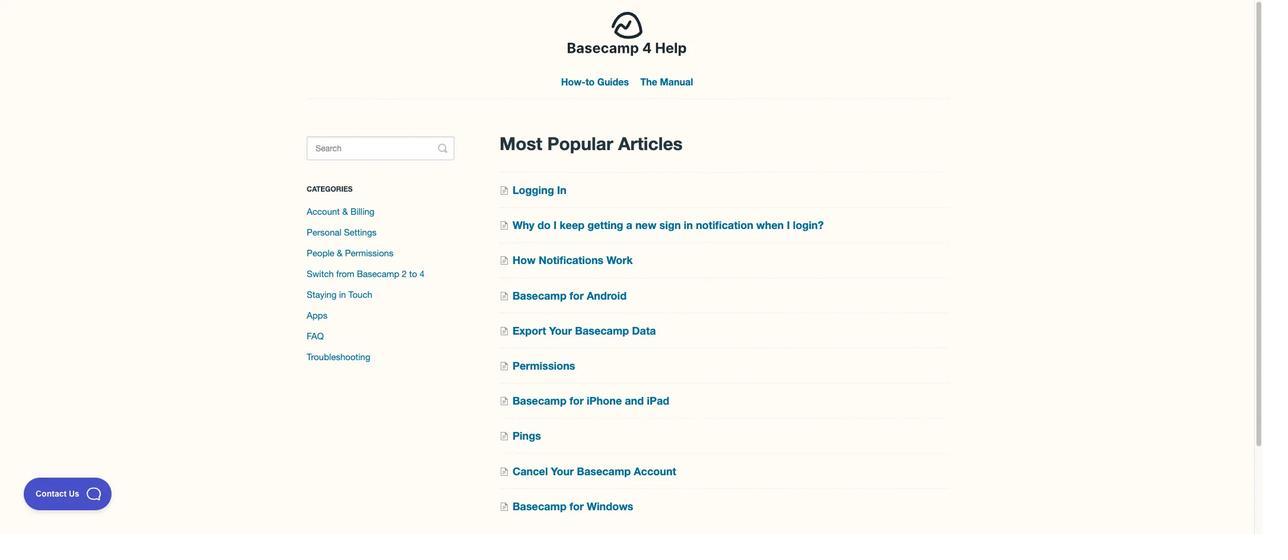 Task type: locate. For each thing, give the bounding box(es) containing it.
why do i keep getting a new sign in notification when i login?
[[513, 219, 824, 232]]

account & billing link
[[307, 202, 384, 221]]

in right sign
[[684, 219, 693, 232]]

0 vertical spatial in
[[684, 219, 693, 232]]

article doc image for cancel your basecamp account
[[500, 466, 513, 476]]

login?
[[793, 219, 824, 232]]

notifications
[[539, 254, 604, 267]]

article doc image down export
[[500, 361, 513, 370]]

i right when
[[787, 219, 790, 232]]

3 article doc image from the top
[[500, 431, 513, 441]]

article doc image inside "why do i keep getting a new sign in notification when i login?" 'link'
[[500, 220, 513, 230]]

3 article doc image from the top
[[500, 326, 513, 335]]

& left the billing
[[343, 206, 348, 216]]

1 i from the left
[[554, 219, 557, 232]]

basecamp up the "windows"
[[577, 465, 631, 477]]

logging in link
[[500, 184, 567, 196]]

Search text field
[[307, 137, 455, 160]]

1 vertical spatial to
[[409, 268, 417, 279]]

basecamp down android
[[575, 324, 629, 337]]

2 vertical spatial for
[[570, 500, 584, 513]]

search image
[[438, 144, 448, 153]]

& inside people & permissions link
[[337, 248, 343, 258]]

article doc image inside how notifications work "link"
[[500, 255, 513, 265]]

staying
[[307, 289, 337, 299]]

article doc image inside basecamp for iphone and ipad link
[[500, 396, 513, 405]]

i
[[554, 219, 557, 232], [787, 219, 790, 232]]

1 vertical spatial your
[[551, 465, 574, 477]]

article doc image down pings link
[[500, 466, 513, 476]]

basecamp for android link
[[500, 289, 627, 302]]

account & billing
[[307, 206, 375, 216]]

1 vertical spatial &
[[337, 248, 343, 258]]

touch
[[349, 289, 373, 299]]

for for android
[[570, 289, 584, 302]]

cancel your basecamp account
[[513, 465, 677, 477]]

1 horizontal spatial permissions
[[513, 359, 576, 372]]

1 horizontal spatial to
[[586, 76, 595, 88]]

basecamp left 2
[[357, 268, 400, 279]]

how-to guides
[[561, 76, 629, 88]]

iphone
[[587, 394, 622, 407]]

0 horizontal spatial in
[[339, 289, 346, 299]]

ipad
[[647, 394, 670, 407]]

3 for from the top
[[570, 500, 584, 513]]

in
[[684, 219, 693, 232], [339, 289, 346, 299]]

2 for from the top
[[570, 394, 584, 407]]

4 article doc image from the top
[[500, 361, 513, 370]]

0 vertical spatial for
[[570, 289, 584, 302]]

0 vertical spatial to
[[586, 76, 595, 88]]

account
[[307, 206, 340, 216], [634, 465, 677, 477]]

article doc image down how
[[500, 290, 513, 300]]

pings link
[[500, 430, 541, 442]]

article doc image up permissions link
[[500, 326, 513, 335]]

in inside "link"
[[339, 289, 346, 299]]

2 article doc image from the top
[[500, 255, 513, 265]]

apps
[[307, 310, 328, 320]]

0 horizontal spatial i
[[554, 219, 557, 232]]

article doc image inside logging in link
[[500, 185, 513, 195]]

article doc image inside the "basecamp for android" link
[[500, 290, 513, 300]]

article doc image inside cancel your basecamp account link
[[500, 466, 513, 476]]

article doc image
[[500, 185, 513, 195], [500, 255, 513, 265], [500, 431, 513, 441], [500, 466, 513, 476]]

1 for from the top
[[570, 289, 584, 302]]

& inside account & billing link
[[343, 206, 348, 216]]

staying in touch
[[307, 289, 373, 299]]

article doc image inside pings link
[[500, 431, 513, 441]]

notification
[[696, 219, 754, 232]]

your
[[549, 324, 572, 337], [551, 465, 574, 477]]

4 article doc image from the top
[[500, 466, 513, 476]]

article doc image for basecamp for iphone and ipad
[[500, 396, 513, 405]]

for for iphone
[[570, 394, 584, 407]]

android
[[587, 289, 627, 302]]

2 article doc image from the top
[[500, 290, 513, 300]]

troubleshooting
[[307, 351, 371, 362]]

5 article doc image from the top
[[500, 396, 513, 405]]

0 horizontal spatial to
[[409, 268, 417, 279]]

logging in
[[513, 184, 567, 196]]

export your basecamp data
[[513, 324, 656, 337]]

article doc image inside permissions link
[[500, 361, 513, 370]]

article doc image left do
[[500, 220, 513, 230]]

faq
[[307, 331, 324, 341]]

permissions
[[345, 248, 394, 258], [513, 359, 576, 372]]

settings
[[344, 227, 377, 237]]

basecamp for windows link
[[500, 500, 634, 513]]

keep
[[560, 219, 585, 232]]

how-to guides link
[[557, 65, 634, 99]]

0 vertical spatial your
[[549, 324, 572, 337]]

0 vertical spatial account
[[307, 206, 340, 216]]

& right people
[[337, 248, 343, 258]]

how-
[[561, 76, 586, 88]]

manual
[[660, 76, 694, 88]]

in left touch
[[339, 289, 346, 299]]

for
[[570, 289, 584, 302], [570, 394, 584, 407], [570, 500, 584, 513]]

basecamp
[[357, 268, 400, 279], [513, 289, 567, 302], [575, 324, 629, 337], [513, 394, 567, 407], [577, 465, 631, 477], [513, 500, 567, 513]]

2
[[402, 268, 407, 279]]

the manual
[[641, 76, 694, 88]]

basecamp for windows
[[513, 500, 634, 513]]

article doc image for basecamp for windows
[[500, 501, 513, 511]]

article doc image up the cancel
[[500, 431, 513, 441]]

article doc image up why
[[500, 185, 513, 195]]

article doc image inside the "export your basecamp data" link
[[500, 326, 513, 335]]

article doc image for why do i keep getting a new sign in notification when i login?
[[500, 220, 513, 230]]

article doc image
[[500, 220, 513, 230], [500, 290, 513, 300], [500, 326, 513, 335], [500, 361, 513, 370], [500, 396, 513, 405], [500, 501, 513, 511]]

your right export
[[549, 324, 572, 337]]

1 vertical spatial in
[[339, 289, 346, 299]]

1 vertical spatial for
[[570, 394, 584, 407]]

billing
[[351, 206, 375, 216]]

1 article doc image from the top
[[500, 185, 513, 195]]

article doc image down why
[[500, 255, 513, 265]]

article doc image inside basecamp for windows link
[[500, 501, 513, 511]]

1 horizontal spatial i
[[787, 219, 790, 232]]

1 horizontal spatial account
[[634, 465, 677, 477]]

article doc image for export your basecamp data
[[500, 326, 513, 335]]

i right do
[[554, 219, 557, 232]]

how
[[513, 254, 536, 267]]

why
[[513, 219, 535, 232]]

article doc image for logging in
[[500, 185, 513, 195]]

to
[[586, 76, 595, 88], [409, 268, 417, 279]]

in
[[557, 184, 567, 196]]

personal settings
[[307, 227, 377, 237]]

work
[[607, 254, 633, 267]]

0 vertical spatial permissions
[[345, 248, 394, 258]]

apps link
[[307, 306, 337, 325]]

article doc image up pings link
[[500, 396, 513, 405]]

permissions down export
[[513, 359, 576, 372]]

for left android
[[570, 289, 584, 302]]

0 vertical spatial &
[[343, 206, 348, 216]]

categories
[[307, 185, 353, 193]]

to left the guides at the left top of the page
[[586, 76, 595, 88]]

for left iphone
[[570, 394, 584, 407]]

your right the cancel
[[551, 465, 574, 477]]

1 article doc image from the top
[[500, 220, 513, 230]]

&
[[343, 206, 348, 216], [337, 248, 343, 258]]

to left 4
[[409, 268, 417, 279]]

basecamp down the cancel
[[513, 500, 567, 513]]

sign
[[660, 219, 681, 232]]

6 article doc image from the top
[[500, 501, 513, 511]]

article doc image down the cancel
[[500, 501, 513, 511]]

permissions up "switch from basecamp 2 to 4" link at left
[[345, 248, 394, 258]]

for left the "windows"
[[570, 500, 584, 513]]

basecamp for iphone and ipad
[[513, 394, 670, 407]]

staying in touch link
[[307, 285, 381, 304]]



Task type: describe. For each thing, give the bounding box(es) containing it.
people
[[307, 248, 335, 258]]

how notifications work
[[513, 254, 633, 267]]

a
[[627, 219, 633, 232]]

new
[[636, 219, 657, 232]]

your for cancel
[[551, 465, 574, 477]]

people & permissions
[[307, 248, 394, 258]]

2 i from the left
[[787, 219, 790, 232]]

personal settings link
[[307, 223, 386, 242]]

1 horizontal spatial in
[[684, 219, 693, 232]]

how notifications work link
[[500, 254, 633, 267]]

& for account
[[343, 206, 348, 216]]

getting
[[588, 219, 624, 232]]

from
[[336, 268, 355, 279]]

0 horizontal spatial permissions
[[345, 248, 394, 258]]

windows
[[587, 500, 634, 513]]

basecamp for android
[[513, 289, 627, 302]]

export
[[513, 324, 546, 337]]

people & permissions link
[[307, 243, 403, 262]]

when
[[757, 219, 784, 232]]

permissions link
[[500, 359, 576, 372]]

export your basecamp data link
[[500, 324, 656, 337]]

faq link
[[307, 326, 333, 345]]

your for export
[[549, 324, 572, 337]]

article doc image for pings
[[500, 431, 513, 441]]

1 vertical spatial permissions
[[513, 359, 576, 372]]

pings
[[513, 430, 541, 442]]

switch from basecamp 2 to 4 link
[[307, 264, 434, 283]]

switch from basecamp 2 to 4
[[307, 268, 425, 279]]

the
[[641, 76, 658, 88]]

article doc image for how notifications work
[[500, 255, 513, 265]]

article doc image for basecamp for android
[[500, 290, 513, 300]]

4
[[420, 268, 425, 279]]

personal
[[307, 227, 342, 237]]

toggle customer support element
[[24, 478, 112, 511]]

0 horizontal spatial account
[[307, 206, 340, 216]]

basecamp up export
[[513, 289, 567, 302]]

popular
[[548, 132, 614, 154]]

logging
[[513, 184, 554, 196]]

article doc image for permissions
[[500, 361, 513, 370]]

and
[[625, 394, 644, 407]]

1 vertical spatial account
[[634, 465, 677, 477]]

why do i keep getting a new sign in notification when i login? link
[[500, 219, 824, 232]]

basecamp for iphone and ipad link
[[500, 394, 670, 407]]

& for people
[[337, 248, 343, 258]]

data
[[632, 324, 656, 337]]

most popular articles
[[500, 132, 683, 154]]

switch
[[307, 268, 334, 279]]

basecamp down permissions link
[[513, 394, 567, 407]]

for for windows
[[570, 500, 584, 513]]

the manual link
[[636, 65, 698, 99]]

cancel
[[513, 465, 548, 477]]

troubleshooting link
[[307, 347, 379, 366]]

guides
[[598, 76, 629, 88]]

do
[[538, 219, 551, 232]]

cancel your basecamp account link
[[500, 465, 677, 477]]

most
[[500, 132, 543, 154]]

articles
[[619, 132, 683, 154]]



Task type: vqa. For each thing, say whether or not it's contained in the screenshot.
the bottommost FOR
yes



